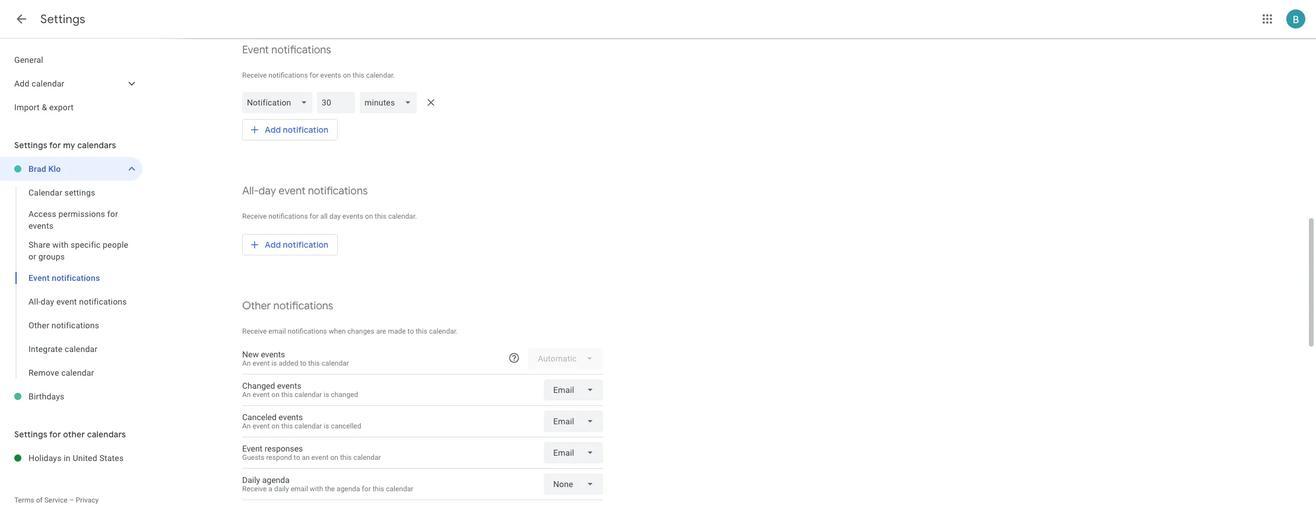 Task type: vqa. For each thing, say whether or not it's contained in the screenshot.
Indicate
no



Task type: describe. For each thing, give the bounding box(es) containing it.
other notifications inside settings for my calendars tree
[[28, 321, 99, 331]]

events inside new events an event is added to this calendar
[[261, 350, 285, 360]]

add calendar
[[14, 79, 64, 88]]

other inside settings for my calendars tree
[[28, 321, 49, 331]]

0 vertical spatial event
[[242, 43, 269, 57]]

group containing calendar settings
[[0, 181, 142, 385]]

events up minutes in advance for notification number field
[[320, 71, 341, 80]]

changed events an event on this calendar is changed
[[242, 382, 358, 400]]

2 add notification from the top
[[265, 240, 328, 251]]

calendar inside changed events an event on this calendar is changed
[[295, 391, 322, 400]]

access
[[28, 210, 56, 219]]

calendars for settings for my calendars
[[77, 140, 116, 151]]

1 add notification button from the top
[[242, 116, 338, 144]]

email inside daily agenda receive a daily email with the agenda for this calendar
[[291, 486, 308, 494]]

all- inside settings for my calendars tree
[[28, 297, 41, 307]]

with inside share with specific people or groups
[[52, 240, 68, 250]]

birthdays tree item
[[0, 385, 142, 409]]

changed
[[331, 391, 358, 400]]

event inside new events an event is added to this calendar
[[253, 360, 270, 368]]

0 horizontal spatial agenda
[[262, 476, 290, 486]]

events right all
[[342, 213, 363, 221]]

go back image
[[14, 12, 28, 26]]

event inside event responses guests respond to an event on this calendar
[[311, 454, 329, 462]]

for inside daily agenda receive a daily email with the agenda for this calendar
[[362, 486, 371, 494]]

with inside daily agenda receive a daily email with the agenda for this calendar
[[310, 486, 323, 494]]

this inside changed events an event on this calendar is changed
[[281, 391, 293, 400]]

terms of service – privacy
[[14, 497, 99, 505]]

2 vertical spatial calendar.
[[429, 328, 458, 336]]

states
[[99, 454, 124, 464]]

added
[[279, 360, 298, 368]]

settings for settings for other calendars
[[14, 430, 47, 440]]

to inside new events an event is added to this calendar
[[300, 360, 306, 368]]

1 vertical spatial day
[[329, 213, 341, 221]]

of
[[36, 497, 43, 505]]

canceled events an event on this calendar is cancelled
[[242, 413, 361, 431]]

is inside new events an event is added to this calendar
[[271, 360, 277, 368]]

on for changed
[[271, 391, 279, 400]]

1 add notification from the top
[[265, 125, 328, 135]]

this inside new events an event is added to this calendar
[[308, 360, 320, 368]]

import & export
[[14, 103, 74, 112]]

1 vertical spatial calendar.
[[388, 213, 417, 221]]

calendar inside new events an event is added to this calendar
[[322, 360, 349, 368]]

daily agenda receive a daily email with the agenda for this calendar
[[242, 476, 413, 494]]

settings for settings for my calendars
[[14, 140, 47, 151]]

united
[[73, 454, 97, 464]]

the
[[325, 486, 335, 494]]

0 vertical spatial add
[[14, 79, 29, 88]]

holidays
[[28, 454, 62, 464]]

to inside event responses guests respond to an event on this calendar
[[294, 454, 300, 462]]

general
[[14, 55, 43, 65]]

receive inside daily agenda receive a daily email with the agenda for this calendar
[[242, 486, 267, 494]]

0 vertical spatial other
[[242, 300, 271, 313]]

access permissions for events
[[28, 210, 118, 231]]

on for canceled
[[271, 423, 279, 431]]

changed
[[242, 382, 275, 391]]

settings for other calendars
[[14, 430, 126, 440]]

remove
[[28, 369, 59, 378]]

event inside changed events an event on this calendar is changed
[[253, 391, 270, 400]]

import
[[14, 103, 40, 112]]

on right all
[[365, 213, 373, 221]]

my
[[63, 140, 75, 151]]

0 vertical spatial to
[[408, 328, 414, 336]]

calendar
[[28, 188, 62, 198]]

remove calendar
[[28, 369, 94, 378]]

2 notification from the top
[[283, 240, 328, 251]]

are
[[376, 328, 386, 336]]

an for new events
[[242, 360, 251, 368]]

brad klo tree item
[[0, 157, 142, 181]]

an for canceled events
[[242, 423, 251, 431]]

event inside settings for my calendars tree
[[28, 274, 50, 283]]

export
[[49, 103, 74, 112]]

on for receive
[[343, 71, 351, 80]]

event inside the canceled events an event on this calendar is cancelled
[[253, 423, 270, 431]]

integrate
[[28, 345, 62, 354]]

responses
[[265, 445, 303, 454]]

share
[[28, 240, 50, 250]]

settings heading
[[40, 12, 85, 27]]

30 minutes before element
[[242, 90, 603, 116]]

is for canceled events
[[324, 423, 329, 431]]

on inside event responses guests respond to an event on this calendar
[[330, 454, 338, 462]]

receive for other
[[242, 328, 267, 336]]

1 horizontal spatial all-day event notifications
[[242, 185, 368, 198]]

share with specific people or groups
[[28, 240, 128, 262]]

2 vertical spatial add
[[265, 240, 281, 251]]

events inside changed events an event on this calendar is changed
[[277, 382, 301, 391]]



Task type: locate. For each thing, give the bounding box(es) containing it.
email right daily
[[291, 486, 308, 494]]

1 vertical spatial is
[[324, 391, 329, 400]]

for
[[310, 71, 319, 80], [49, 140, 61, 151], [107, 210, 118, 219], [310, 213, 319, 221], [49, 430, 61, 440], [362, 486, 371, 494]]

guests
[[242, 454, 264, 462]]

all
[[320, 213, 328, 221]]

add notification button down all
[[242, 231, 338, 259]]

0 vertical spatial settings
[[40, 12, 85, 27]]

0 vertical spatial email
[[269, 328, 286, 336]]

1 horizontal spatial other
[[242, 300, 271, 313]]

&
[[42, 103, 47, 112]]

1 vertical spatial all-day event notifications
[[28, 297, 127, 307]]

1 vertical spatial to
[[300, 360, 306, 368]]

on
[[343, 71, 351, 80], [365, 213, 373, 221], [271, 391, 279, 400], [271, 423, 279, 431], [330, 454, 338, 462]]

Minutes in advance for notification number field
[[322, 92, 350, 113]]

privacy
[[76, 497, 99, 505]]

1 vertical spatial other
[[28, 321, 49, 331]]

2 vertical spatial settings
[[14, 430, 47, 440]]

0 vertical spatial add notification
[[265, 125, 328, 135]]

holidays in united states link
[[28, 447, 142, 471]]

settings for my calendars tree
[[0, 157, 142, 409]]

on up the canceled
[[271, 391, 279, 400]]

groups
[[38, 252, 65, 262]]

this inside daily agenda receive a daily email with the agenda for this calendar
[[373, 486, 384, 494]]

1 vertical spatial add notification
[[265, 240, 328, 251]]

calendars for settings for other calendars
[[87, 430, 126, 440]]

add notification button
[[242, 116, 338, 144], [242, 231, 338, 259]]

2 receive from the top
[[242, 213, 267, 221]]

to left the an
[[294, 454, 300, 462]]

2 vertical spatial is
[[324, 423, 329, 431]]

this inside the canceled events an event on this calendar is cancelled
[[281, 423, 293, 431]]

event responses guests respond to an event on this calendar
[[242, 445, 381, 462]]

service
[[44, 497, 67, 505]]

event
[[279, 185, 305, 198], [56, 297, 77, 307], [253, 360, 270, 368], [253, 391, 270, 400], [253, 423, 270, 431], [311, 454, 329, 462]]

event down groups in the left of the page
[[56, 297, 77, 307]]

calendars
[[77, 140, 116, 151], [87, 430, 126, 440]]

settings
[[65, 188, 95, 198]]

settings for settings
[[40, 12, 85, 27]]

1 vertical spatial other notifications
[[28, 321, 99, 331]]

an up guests
[[242, 423, 251, 431]]

event inside event responses guests respond to an event on this calendar
[[242, 445, 262, 454]]

1 horizontal spatial agenda
[[337, 486, 360, 494]]

daily
[[274, 486, 289, 494]]

event right the an
[[311, 454, 329, 462]]

0 vertical spatial add notification button
[[242, 116, 338, 144]]

–
[[69, 497, 74, 505]]

0 horizontal spatial other
[[28, 321, 49, 331]]

terms
[[14, 497, 34, 505]]

to
[[408, 328, 414, 336], [300, 360, 306, 368], [294, 454, 300, 462]]

1 horizontal spatial with
[[310, 486, 323, 494]]

with up groups in the left of the page
[[52, 240, 68, 250]]

1 vertical spatial calendars
[[87, 430, 126, 440]]

0 horizontal spatial email
[[269, 328, 286, 336]]

is left cancelled
[[324, 423, 329, 431]]

new
[[242, 350, 259, 360]]

calendar
[[32, 79, 64, 88], [65, 345, 98, 354], [322, 360, 349, 368], [61, 369, 94, 378], [295, 391, 322, 400], [295, 423, 322, 431], [353, 454, 381, 462], [386, 486, 413, 494]]

receive
[[242, 71, 267, 80], [242, 213, 267, 221], [242, 328, 267, 336], [242, 486, 267, 494]]

on up minutes in advance for notification number field
[[343, 71, 351, 80]]

0 horizontal spatial all-day event notifications
[[28, 297, 127, 307]]

an for changed events
[[242, 391, 251, 400]]

email
[[269, 328, 286, 336], [291, 486, 308, 494]]

1 receive from the top
[[242, 71, 267, 80]]

3 an from the top
[[242, 423, 251, 431]]

1 vertical spatial all-
[[28, 297, 41, 307]]

0 vertical spatial all-day event notifications
[[242, 185, 368, 198]]

1 horizontal spatial other notifications
[[242, 300, 333, 313]]

integrate calendar
[[28, 345, 98, 354]]

on up daily agenda receive a daily email with the agenda for this calendar
[[330, 454, 338, 462]]

in
[[64, 454, 71, 464]]

settings for my calendars
[[14, 140, 116, 151]]

2 horizontal spatial day
[[329, 213, 341, 221]]

2 vertical spatial to
[[294, 454, 300, 462]]

event up responses
[[253, 423, 270, 431]]

is inside the canceled events an event on this calendar is cancelled
[[324, 423, 329, 431]]

event up changed
[[253, 360, 270, 368]]

1 an from the top
[[242, 360, 251, 368]]

calendar settings
[[28, 188, 95, 198]]

all-day event notifications
[[242, 185, 368, 198], [28, 297, 127, 307]]

holidays in united states tree item
[[0, 447, 142, 471]]

settings right the go back icon
[[40, 12, 85, 27]]

new events an event is added to this calendar
[[242, 350, 349, 368]]

canceled
[[242, 413, 277, 423]]

2 vertical spatial event
[[242, 445, 262, 454]]

is left changed
[[324, 391, 329, 400]]

other
[[242, 300, 271, 313], [28, 321, 49, 331]]

specific
[[71, 240, 101, 250]]

an up changed
[[242, 360, 251, 368]]

is left added
[[271, 360, 277, 368]]

0 horizontal spatial event notifications
[[28, 274, 100, 283]]

permissions
[[58, 210, 105, 219]]

settings up holidays
[[14, 430, 47, 440]]

0 horizontal spatial day
[[41, 297, 54, 307]]

calendar inside daily agenda receive a daily email with the agenda for this calendar
[[386, 486, 413, 494]]

0 vertical spatial other notifications
[[242, 300, 333, 313]]

0 vertical spatial notification
[[283, 125, 328, 135]]

0 vertical spatial calendars
[[77, 140, 116, 151]]

changes
[[347, 328, 374, 336]]

event
[[242, 43, 269, 57], [28, 274, 50, 283], [242, 445, 262, 454]]

this
[[353, 71, 364, 80], [375, 213, 386, 221], [416, 328, 427, 336], [308, 360, 320, 368], [281, 391, 293, 400], [281, 423, 293, 431], [340, 454, 352, 462], [373, 486, 384, 494]]

1 vertical spatial add notification button
[[242, 231, 338, 259]]

when
[[329, 328, 346, 336]]

all-day event notifications up integrate calendar
[[28, 297, 127, 307]]

other notifications up new events an event is added to this calendar
[[242, 300, 333, 313]]

calendars up states
[[87, 430, 126, 440]]

0 vertical spatial is
[[271, 360, 277, 368]]

0 vertical spatial day
[[259, 185, 276, 198]]

event notifications up receive notifications for events on this calendar.
[[242, 43, 331, 57]]

an inside new events an event is added to this calendar
[[242, 360, 251, 368]]

birthdays
[[28, 392, 64, 402]]

event notifications inside settings for my calendars tree
[[28, 274, 100, 283]]

add notification down minutes in advance for notification number field
[[265, 125, 328, 135]]

event up receive notifications for all day events on this calendar.
[[279, 185, 305, 198]]

all-
[[242, 185, 259, 198], [28, 297, 41, 307]]

with
[[52, 240, 68, 250], [310, 486, 323, 494]]

group
[[0, 181, 142, 385]]

an
[[302, 454, 310, 462]]

settings
[[40, 12, 85, 27], [14, 140, 47, 151], [14, 430, 47, 440]]

other up new
[[242, 300, 271, 313]]

privacy link
[[76, 497, 99, 505]]

1 vertical spatial an
[[242, 391, 251, 400]]

day inside settings for my calendars tree
[[41, 297, 54, 307]]

None field
[[242, 92, 317, 113], [360, 92, 421, 113], [544, 380, 603, 401], [544, 411, 603, 433], [544, 443, 603, 464], [544, 474, 603, 496], [242, 92, 317, 113], [360, 92, 421, 113], [544, 380, 603, 401], [544, 411, 603, 433], [544, 443, 603, 464], [544, 474, 603, 496]]

terms of service link
[[14, 497, 67, 505]]

events down access
[[28, 221, 54, 231]]

or
[[28, 252, 36, 262]]

events inside the canceled events an event on this calendar is cancelled
[[279, 413, 303, 423]]

1 vertical spatial event
[[28, 274, 50, 283]]

all-day event notifications inside settings for my calendars tree
[[28, 297, 127, 307]]

0 vertical spatial event notifications
[[242, 43, 331, 57]]

0 horizontal spatial other notifications
[[28, 321, 99, 331]]

on inside changed events an event on this calendar is changed
[[271, 391, 279, 400]]

daily
[[242, 476, 260, 486]]

other notifications
[[242, 300, 333, 313], [28, 321, 99, 331]]

1 vertical spatial with
[[310, 486, 323, 494]]

on up responses
[[271, 423, 279, 431]]

an inside the canceled events an event on this calendar is cancelled
[[242, 423, 251, 431]]

0 horizontal spatial all-
[[28, 297, 41, 307]]

all-day event notifications up all
[[242, 185, 368, 198]]

brad
[[28, 164, 46, 174]]

agenda down 'respond'
[[262, 476, 290, 486]]

0 horizontal spatial with
[[52, 240, 68, 250]]

add
[[14, 79, 29, 88], [265, 125, 281, 135], [265, 240, 281, 251]]

events down added
[[277, 382, 301, 391]]

add notification button down minutes in advance for notification number field
[[242, 116, 338, 144]]

0 vertical spatial an
[[242, 360, 251, 368]]

1 vertical spatial event notifications
[[28, 274, 100, 283]]

an
[[242, 360, 251, 368], [242, 391, 251, 400], [242, 423, 251, 431]]

people
[[103, 240, 128, 250]]

receive for event
[[242, 71, 267, 80]]

is
[[271, 360, 277, 368], [324, 391, 329, 400], [324, 423, 329, 431]]

cancelled
[[331, 423, 361, 431]]

notification down all
[[283, 240, 328, 251]]

3 receive from the top
[[242, 328, 267, 336]]

settings up brad
[[14, 140, 47, 151]]

an inside changed events an event on this calendar is changed
[[242, 391, 251, 400]]

events down changed events an event on this calendar is changed
[[279, 413, 303, 423]]

to right made
[[408, 328, 414, 336]]

agenda
[[262, 476, 290, 486], [337, 486, 360, 494]]

calendar inside event responses guests respond to an event on this calendar
[[353, 454, 381, 462]]

2 vertical spatial an
[[242, 423, 251, 431]]

to right added
[[300, 360, 306, 368]]

this inside event responses guests respond to an event on this calendar
[[340, 454, 352, 462]]

receive email notifications when changes are made to this calendar.
[[242, 328, 458, 336]]

email up new events an event is added to this calendar
[[269, 328, 286, 336]]

day
[[259, 185, 276, 198], [329, 213, 341, 221], [41, 297, 54, 307]]

agenda right the on the bottom of page
[[337, 486, 360, 494]]

calendar.
[[366, 71, 395, 80], [388, 213, 417, 221], [429, 328, 458, 336]]

tree
[[0, 48, 142, 119]]

brad klo
[[28, 164, 61, 174]]

1 horizontal spatial event notifications
[[242, 43, 331, 57]]

event notifications
[[242, 43, 331, 57], [28, 274, 100, 283]]

calendars right my
[[77, 140, 116, 151]]

other up integrate
[[28, 321, 49, 331]]

calendar inside the canceled events an event on this calendar is cancelled
[[295, 423, 322, 431]]

2 an from the top
[[242, 391, 251, 400]]

receive for all-
[[242, 213, 267, 221]]

notifications
[[271, 43, 331, 57], [269, 71, 308, 80], [308, 185, 368, 198], [269, 213, 308, 221], [52, 274, 100, 283], [79, 297, 127, 307], [273, 300, 333, 313], [51, 321, 99, 331], [288, 328, 327, 336]]

1 vertical spatial add
[[265, 125, 281, 135]]

on inside the canceled events an event on this calendar is cancelled
[[271, 423, 279, 431]]

klo
[[48, 164, 61, 174]]

is for changed events
[[324, 391, 329, 400]]

other
[[63, 430, 85, 440]]

1 horizontal spatial day
[[259, 185, 276, 198]]

events right new
[[261, 350, 285, 360]]

1 horizontal spatial all-
[[242, 185, 259, 198]]

is inside changed events an event on this calendar is changed
[[324, 391, 329, 400]]

with left the on the bottom of page
[[310, 486, 323, 494]]

add notification down all
[[265, 240, 328, 251]]

0 vertical spatial with
[[52, 240, 68, 250]]

1 vertical spatial settings
[[14, 140, 47, 151]]

events inside "access permissions for events"
[[28, 221, 54, 231]]

receive notifications for events on this calendar.
[[242, 71, 395, 80]]

1 vertical spatial notification
[[283, 240, 328, 251]]

for inside "access permissions for events"
[[107, 210, 118, 219]]

event notifications down groups in the left of the page
[[28, 274, 100, 283]]

event up the canceled
[[253, 391, 270, 400]]

respond
[[266, 454, 292, 462]]

a
[[269, 486, 272, 494]]

events
[[320, 71, 341, 80], [342, 213, 363, 221], [28, 221, 54, 231], [261, 350, 285, 360], [277, 382, 301, 391], [279, 413, 303, 423]]

1 horizontal spatial email
[[291, 486, 308, 494]]

holidays in united states
[[28, 454, 124, 464]]

receive notifications for all day events on this calendar.
[[242, 213, 417, 221]]

notification down minutes in advance for notification number field
[[283, 125, 328, 135]]

add notification
[[265, 125, 328, 135], [265, 240, 328, 251]]

an up the canceled
[[242, 391, 251, 400]]

1 notification from the top
[[283, 125, 328, 135]]

2 vertical spatial day
[[41, 297, 54, 307]]

4 receive from the top
[[242, 486, 267, 494]]

0 vertical spatial calendar.
[[366, 71, 395, 80]]

birthdays link
[[28, 385, 142, 409]]

0 vertical spatial all-
[[242, 185, 259, 198]]

made
[[388, 328, 406, 336]]

2 add notification button from the top
[[242, 231, 338, 259]]

tree containing general
[[0, 48, 142, 119]]

notification
[[283, 125, 328, 135], [283, 240, 328, 251]]

1 vertical spatial email
[[291, 486, 308, 494]]

other notifications up integrate calendar
[[28, 321, 99, 331]]

event inside settings for my calendars tree
[[56, 297, 77, 307]]



